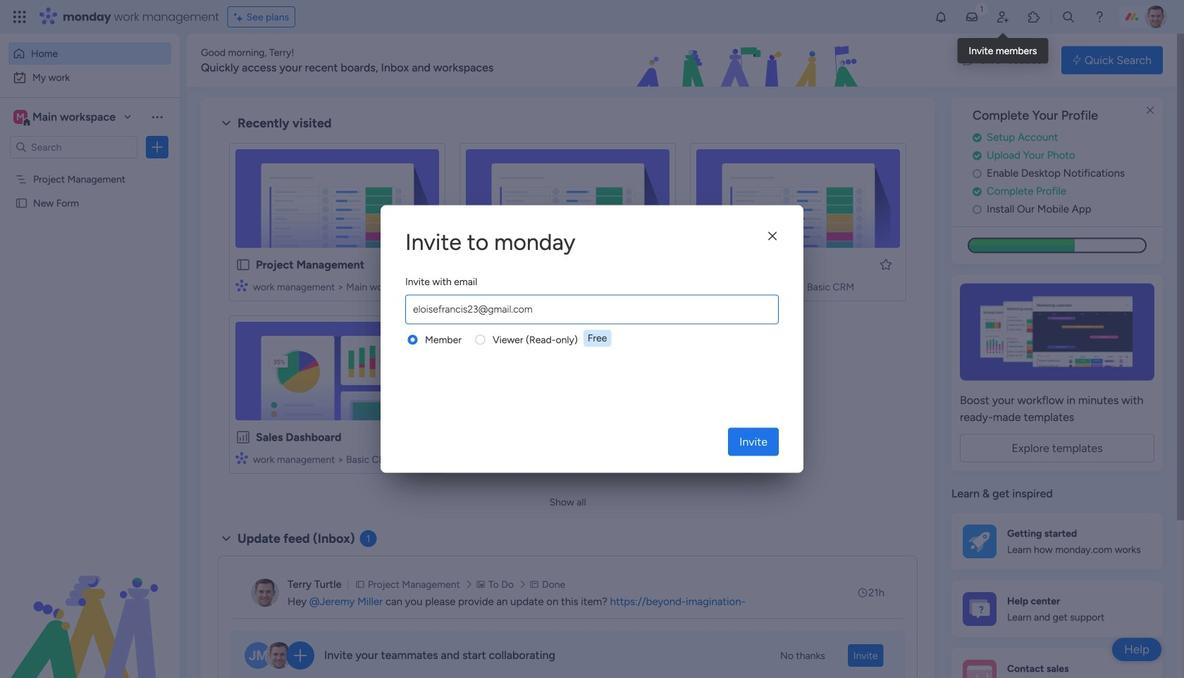 Task type: vqa. For each thing, say whether or not it's contained in the screenshot.
Public Dashboard 'icon' to the bottom
no



Task type: describe. For each thing, give the bounding box(es) containing it.
help image
[[1093, 10, 1107, 24]]

close recently visited image
[[218, 115, 235, 132]]

workspace image
[[13, 109, 27, 125]]

search everything image
[[1062, 10, 1076, 24]]

3 check circle image from the top
[[973, 186, 982, 197]]

close update feed (inbox) image
[[218, 531, 235, 548]]

quick search results list box
[[218, 132, 918, 491]]

update feed image
[[965, 10, 979, 24]]

1 image
[[976, 1, 988, 17]]

terry turtle image
[[251, 579, 279, 608]]

0 horizontal spatial lottie animation image
[[0, 536, 180, 679]]

0 vertical spatial option
[[8, 42, 171, 65]]

Enter one or more email addresses text field
[[409, 296, 775, 324]]

1 vertical spatial lottie animation element
[[0, 536, 180, 679]]

component image
[[466, 280, 479, 292]]

2 vertical spatial option
[[0, 167, 180, 170]]

2 component image from the top
[[235, 452, 248, 465]]

0 vertical spatial lottie animation element
[[553, 34, 949, 87]]



Task type: locate. For each thing, give the bounding box(es) containing it.
1 horizontal spatial lottie animation element
[[553, 34, 949, 87]]

see plans image
[[234, 9, 247, 25]]

0 vertical spatial lottie animation image
[[553, 34, 949, 87]]

select product image
[[13, 10, 27, 24]]

close image
[[768, 231, 777, 242]]

0 vertical spatial public board image
[[15, 197, 28, 210]]

monday marketplace image
[[1027, 10, 1041, 24]]

v2 user feedback image
[[963, 52, 974, 68]]

add to favorites image
[[879, 258, 893, 272]]

1 component image from the top
[[235, 280, 248, 292]]

1 vertical spatial lottie animation image
[[0, 536, 180, 679]]

0 vertical spatial check circle image
[[973, 132, 982, 143]]

1 element
[[360, 531, 377, 548]]

public board image inside quick search results list box
[[235, 257, 251, 273]]

getting started element
[[952, 514, 1163, 570]]

component image
[[235, 280, 248, 292], [235, 452, 248, 465]]

option
[[8, 42, 171, 65], [8, 66, 171, 89], [0, 167, 180, 170]]

contact sales element
[[952, 649, 1163, 679]]

public dashboard image
[[235, 430, 251, 446]]

1 check circle image from the top
[[973, 132, 982, 143]]

1 vertical spatial check circle image
[[973, 150, 982, 161]]

circle o image
[[973, 204, 982, 215]]

1 vertical spatial component image
[[235, 452, 248, 465]]

1 vertical spatial option
[[8, 66, 171, 89]]

templates image image
[[964, 284, 1150, 381]]

workspace selection element
[[13, 109, 118, 127]]

1 horizontal spatial public board image
[[235, 257, 251, 273]]

1 horizontal spatial lottie animation image
[[553, 34, 949, 87]]

invite members image
[[996, 10, 1010, 24]]

circle o image
[[973, 168, 982, 179]]

public board image
[[15, 197, 28, 210], [235, 257, 251, 273]]

lottie animation image
[[553, 34, 949, 87], [0, 536, 180, 679]]

Search in workspace field
[[30, 139, 118, 155]]

1 vertical spatial public board image
[[235, 257, 251, 273]]

list box
[[0, 165, 180, 406]]

help center element
[[952, 581, 1163, 638]]

0 horizontal spatial lottie animation element
[[0, 536, 180, 679]]

lottie animation element
[[553, 34, 949, 87], [0, 536, 180, 679]]

notifications image
[[934, 10, 948, 24]]

2 check circle image from the top
[[973, 150, 982, 161]]

v2 bolt switch image
[[1073, 53, 1081, 68]]

0 vertical spatial component image
[[235, 280, 248, 292]]

terry turtle image
[[1145, 6, 1167, 28]]

2 vertical spatial check circle image
[[973, 186, 982, 197]]

check circle image
[[973, 132, 982, 143], [973, 150, 982, 161], [973, 186, 982, 197]]

dapulse x slim image
[[1142, 102, 1159, 119]]

0 horizontal spatial public board image
[[15, 197, 28, 210]]



